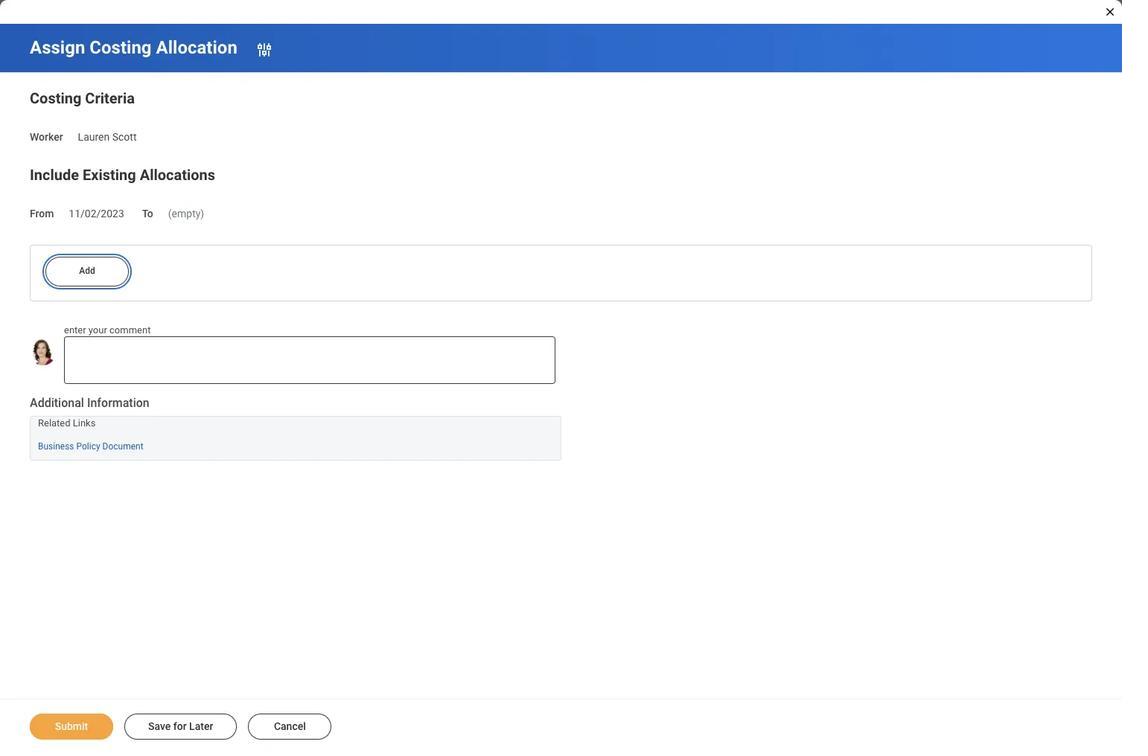 Task type: describe. For each thing, give the bounding box(es) containing it.
save for later button
[[124, 714, 237, 740]]

enter
[[64, 324, 86, 336]]

assign
[[30, 37, 85, 58]]

additional information region
[[30, 395, 561, 461]]

for
[[173, 721, 187, 733]]

cancel
[[274, 721, 306, 733]]

related links
[[38, 418, 96, 429]]

allocations
[[140, 166, 215, 184]]

save
[[148, 721, 171, 733]]

lauren scott
[[78, 131, 137, 143]]

business
[[38, 441, 74, 452]]

assign costing allocation
[[30, 37, 237, 58]]

assign costing allocation dialog
[[0, 0, 1122, 754]]

later
[[189, 721, 213, 733]]

additional information
[[30, 396, 150, 410]]

existing
[[83, 166, 136, 184]]

additional
[[30, 396, 84, 410]]

business policy document
[[38, 441, 143, 452]]

enter your comment
[[64, 324, 151, 336]]

allocation
[[156, 37, 237, 58]]

costing criteria button
[[30, 89, 135, 107]]

assign costing allocation main content
[[0, 24, 1122, 754]]

include
[[30, 166, 79, 184]]

action bar region
[[0, 699, 1122, 754]]

employee's photo (logan mcneil) image
[[30, 339, 56, 365]]

close assign costing allocation image
[[1105, 6, 1116, 18]]

11/02/2023
[[69, 208, 124, 220]]

add
[[79, 266, 95, 276]]

comment
[[110, 324, 151, 336]]

cancel button
[[248, 714, 332, 740]]

enter your comment text field
[[64, 337, 556, 384]]

information
[[87, 396, 150, 410]]



Task type: locate. For each thing, give the bounding box(es) containing it.
worker
[[30, 131, 63, 143]]

costing criteria group
[[30, 86, 1093, 145]]

save for later
[[148, 721, 213, 733]]

business policy document link
[[38, 439, 143, 452]]

related
[[38, 418, 70, 429]]

costing
[[90, 37, 152, 58], [30, 89, 81, 107]]

0 horizontal spatial costing
[[30, 89, 81, 107]]

from
[[30, 208, 54, 220]]

(empty)
[[168, 208, 204, 220]]

0 vertical spatial costing
[[90, 37, 152, 58]]

include existing allocations
[[30, 166, 215, 184]]

submit
[[55, 721, 88, 733]]

include existing allocations group
[[30, 163, 1093, 227]]

costing criteria
[[30, 89, 135, 107]]

costing up worker
[[30, 89, 81, 107]]

to
[[142, 208, 153, 220]]

1 vertical spatial costing
[[30, 89, 81, 107]]

lauren scott element
[[78, 128, 137, 143]]

links
[[73, 418, 96, 429]]

policy
[[76, 441, 100, 452]]

document
[[102, 441, 143, 452]]

include existing allocations button
[[30, 166, 215, 184]]

criteria
[[85, 89, 135, 107]]

scott
[[112, 131, 137, 143]]

add button
[[45, 257, 129, 286]]

1 horizontal spatial costing
[[90, 37, 152, 58]]

your
[[88, 324, 107, 336]]

costing inside group
[[30, 89, 81, 107]]

change selection image
[[255, 41, 273, 58]]

submit button
[[30, 714, 113, 740]]

costing up criteria
[[90, 37, 152, 58]]

lauren
[[78, 131, 110, 143]]

from element
[[69, 199, 124, 221]]



Task type: vqa. For each thing, say whether or not it's contained in the screenshot.
Continue or Complete Content 'button'
no



